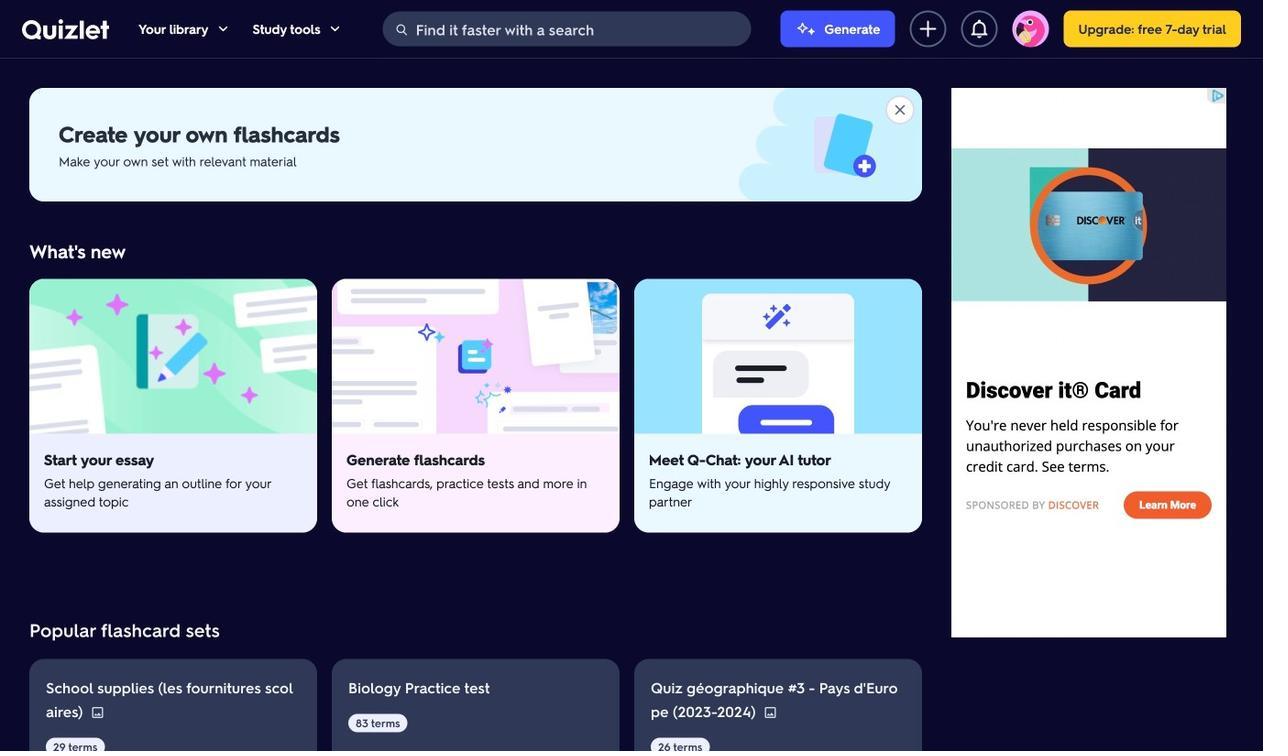 Task type: vqa. For each thing, say whether or not it's contained in the screenshot.
Quizlet image
yes



Task type: locate. For each thing, give the bounding box(es) containing it.
0 horizontal spatial image image
[[90, 706, 105, 721]]

None search field
[[383, 11, 751, 47]]

image image
[[90, 706, 105, 721], [763, 706, 778, 721]]

2 quizlet image from the top
[[22, 19, 109, 39]]

1 horizontal spatial image image
[[763, 706, 778, 721]]

quizlet image
[[22, 18, 109, 39], [22, 19, 109, 39]]

caret down image
[[328, 22, 343, 36]]

bell image
[[968, 18, 990, 40]]

caret right image
[[893, 393, 922, 423]]

advertisement element
[[952, 88, 1227, 638]]



Task type: describe. For each thing, give the bounding box(es) containing it.
search image
[[395, 22, 409, 37]]

Search text field
[[416, 12, 746, 47]]

2 image image from the left
[[763, 706, 778, 721]]

1 image image from the left
[[90, 706, 105, 721]]

Search field
[[384, 12, 750, 47]]

caret down image
[[216, 22, 231, 36]]

caret right image
[[893, 738, 922, 752]]

sparkle image
[[795, 18, 817, 40]]

profile picture image
[[1012, 11, 1049, 47]]

close image
[[893, 103, 908, 117]]

1 quizlet image from the top
[[22, 18, 109, 39]]

create image
[[917, 18, 939, 40]]



